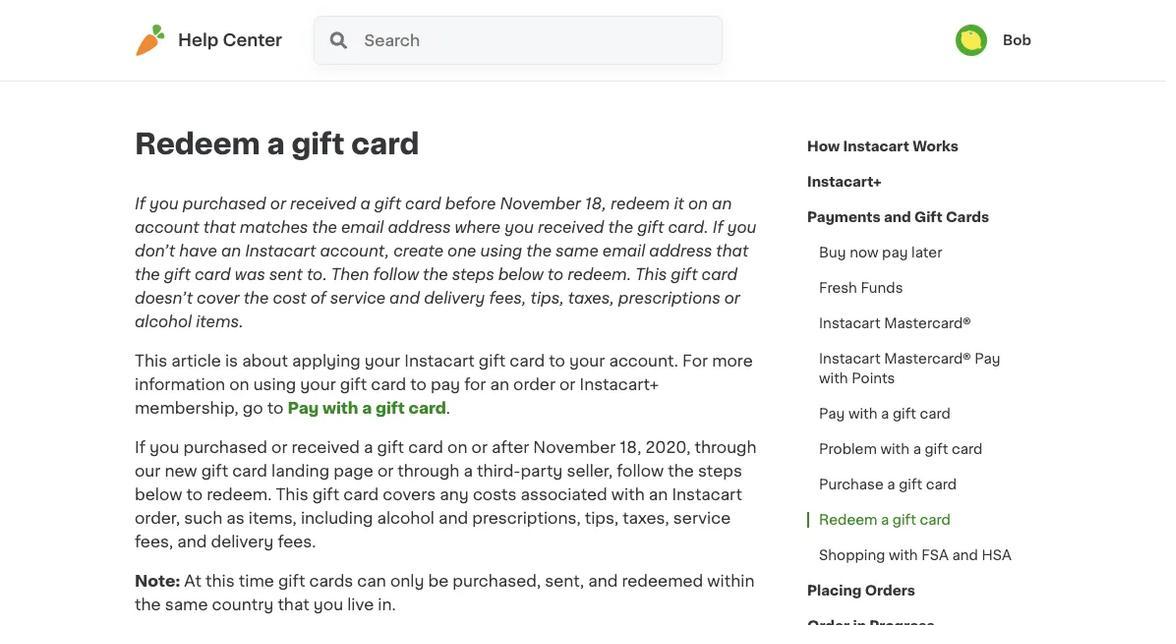 Task type: locate. For each thing, give the bounding box(es) containing it.
delivery down one
[[424, 290, 485, 306]]

0 vertical spatial delivery
[[424, 290, 485, 306]]

pay up .
[[431, 377, 460, 392]]

0 horizontal spatial below
[[135, 487, 182, 503]]

purchased down go
[[183, 440, 268, 455]]

instacart mastercard® pay with points
[[819, 352, 1001, 386]]

pay with a gift card
[[819, 407, 951, 421]]

card inside 'link'
[[926, 478, 957, 492]]

1 vertical spatial same
[[165, 597, 208, 613]]

received inside if you purchased or received a gift card on or after november 18, 2020, through our new gift card landing page or through a third-party seller, follow the steps below to redeem.
[[292, 440, 360, 455]]

0 horizontal spatial 18,
[[585, 196, 607, 211]]

the down note: at left bottom
[[135, 597, 161, 613]]

cover
[[197, 290, 240, 306]]

gift inside the at this time gift cards can only be purchased, sent, and redeemed within the same country that you live in.
[[278, 573, 305, 589]]

with inside instacart mastercard® pay with points
[[819, 372, 848, 386]]

the inside if you purchased or received a gift card on or after november 18, 2020, through our new gift card landing page or through a third-party seller, follow the steps below to redeem.
[[668, 463, 694, 479]]

0 horizontal spatial taxes,
[[568, 290, 614, 306]]

1 horizontal spatial service
[[674, 510, 731, 526]]

address down the card.
[[649, 243, 712, 259]]

with
[[819, 372, 848, 386], [323, 400, 358, 416], [849, 407, 878, 421], [881, 443, 910, 456], [612, 487, 645, 503], [889, 549, 918, 563]]

this
[[205, 573, 235, 589]]

and inside payments and gift cards link
[[884, 210, 911, 224]]

0 horizontal spatial redeem a gift card
[[135, 130, 420, 158]]

1 vertical spatial taxes,
[[623, 510, 670, 526]]

follow inside if you purchased or received a gift card before november 18, redeem it on an account that matches the email address where you received the gift card. if you don't have an instacart account, create one using the same email address that the gift card was sent to. then follow the steps below to redeem. this gift card doesn't cover the cost of service and delivery fees, tips, taxes, prescriptions or alcohol items.
[[373, 267, 419, 282]]

1 horizontal spatial tips,
[[585, 510, 619, 526]]

you up new
[[150, 440, 179, 455]]

seller,
[[567, 463, 613, 479]]

the down 2020,
[[668, 463, 694, 479]]

then
[[331, 267, 369, 282]]

fsa
[[922, 549, 949, 563]]

after
[[492, 440, 529, 455]]

0 vertical spatial same
[[556, 243, 599, 259]]

note:
[[135, 573, 184, 589]]

gift up the shopping with fsa and hsa link
[[893, 513, 916, 527]]

redeem
[[135, 130, 260, 158], [819, 513, 878, 527]]

or up matches
[[270, 196, 286, 211]]

our
[[135, 463, 161, 479]]

landing
[[272, 463, 330, 479]]

1 mastercard® from the top
[[884, 317, 971, 330]]

gift right time
[[278, 573, 305, 589]]

you inside if you purchased or received a gift card on or after november 18, 2020, through our new gift card landing page or through a third-party seller, follow the steps below to redeem.
[[150, 440, 179, 455]]

time
[[239, 573, 274, 589]]

gift up for
[[479, 353, 506, 369]]

1 horizontal spatial redeem a gift card
[[819, 513, 951, 527]]

with inside any costs associated with an instacart order, such as items, including alcohol and prescriptions, tips, taxes, service fees, and delivery fees.
[[612, 487, 645, 503]]

with for problem with a gift card
[[881, 443, 910, 456]]

with down 'applying'
[[323, 400, 358, 416]]

instacart image
[[135, 25, 166, 56]]

that inside the at this time gift cards can only be purchased, sent, and redeemed within the same country that you live in.
[[278, 597, 310, 613]]

redeem inside redeem a gift card link
[[819, 513, 878, 527]]

redeem up account
[[135, 130, 260, 158]]

0 horizontal spatial steps
[[452, 267, 494, 282]]

1 horizontal spatial redeem.
[[568, 267, 631, 282]]

0 horizontal spatial fees,
[[135, 534, 173, 550]]

0 vertical spatial service
[[330, 290, 386, 306]]

below up order,
[[135, 487, 182, 503]]

18, inside if you purchased or received a gift card on or after november 18, 2020, through our new gift card landing page or through a third-party seller, follow the steps below to redeem.
[[620, 440, 642, 455]]

center
[[223, 32, 282, 49]]

taxes, up redeemed
[[623, 510, 670, 526]]

instacart up points
[[819, 352, 881, 366]]

2 horizontal spatial pay
[[975, 352, 1001, 366]]

instacart up sent on the left of the page
[[245, 243, 316, 259]]

hsa
[[982, 549, 1012, 563]]

0 vertical spatial mastercard®
[[884, 317, 971, 330]]

0 vertical spatial alcohol
[[135, 314, 192, 329]]

tips, inside any costs associated with an instacart order, such as items, including alcohol and prescriptions, tips, taxes, service fees, and delivery fees.
[[585, 510, 619, 526]]

1 vertical spatial email
[[603, 243, 645, 259]]

cards
[[946, 210, 990, 224]]

your down 'applying'
[[300, 377, 336, 392]]

redeem down purchase
[[819, 513, 878, 527]]

fresh funds
[[819, 281, 903, 295]]

with left points
[[819, 372, 848, 386]]

instacart up for
[[404, 353, 475, 369]]

to inside if you purchased or received a gift card on or after november 18, 2020, through our new gift card landing page or through a third-party seller, follow the steps below to redeem.
[[186, 487, 203, 503]]

0 horizontal spatial using
[[253, 377, 296, 392]]

if right the card.
[[713, 219, 724, 235]]

one
[[448, 243, 476, 259]]

this gift card covers
[[276, 487, 436, 503]]

on right "it"
[[688, 196, 708, 211]]

1 horizontal spatial 18,
[[620, 440, 642, 455]]

problem with a gift card link
[[807, 432, 995, 467]]

your left 'account.'
[[569, 353, 605, 369]]

1 horizontal spatial that
[[278, 597, 310, 613]]

bob
[[1003, 33, 1032, 47]]

help center link
[[135, 25, 282, 56]]

where
[[455, 219, 501, 235]]

received up landing
[[292, 440, 360, 455]]

service down then
[[330, 290, 386, 306]]

an right for
[[490, 377, 509, 392]]

this up information
[[135, 353, 167, 369]]

instacart down fresh funds link
[[819, 317, 881, 330]]

delivery down as
[[211, 534, 274, 550]]

delivery inside any costs associated with an instacart order, such as items, including alcohol and prescriptions, tips, taxes, service fees, and delivery fees.
[[211, 534, 274, 550]]

1 vertical spatial purchased
[[183, 440, 268, 455]]

0 horizontal spatial redeem.
[[207, 487, 272, 503]]

gift down problem with a gift card
[[899, 478, 923, 492]]

service
[[330, 290, 386, 306], [674, 510, 731, 526]]

mastercard®
[[884, 317, 971, 330], [884, 352, 971, 366]]

covers
[[383, 487, 436, 503]]

0 vertical spatial using
[[480, 243, 522, 259]]

gift up purchase a gift card 'link'
[[925, 443, 949, 456]]

1 vertical spatial below
[[135, 487, 182, 503]]

follow inside if you purchased or received a gift card on or after november 18, 2020, through our new gift card landing page or through a third-party seller, follow the steps below to redeem.
[[617, 463, 664, 479]]

0 horizontal spatial address
[[388, 219, 451, 235]]

0 horizontal spatial your
[[300, 377, 336, 392]]

0 vertical spatial purchased
[[183, 196, 266, 211]]

0 horizontal spatial alcohol
[[135, 314, 192, 329]]

1 vertical spatial this
[[135, 353, 167, 369]]

an down 2020,
[[649, 487, 668, 503]]

mastercard® inside instacart mastercard® pay with points
[[884, 352, 971, 366]]

2 vertical spatial this
[[276, 487, 308, 503]]

2 mastercard® from the top
[[884, 352, 971, 366]]

delivery inside if you purchased or received a gift card before november 18, redeem it on an account that matches the email address where you received the gift card. if you don't have an instacart account, create one using the same email address that the gift card was sent to. then follow the steps below to redeem. this gift card doesn't cover the cost of service and delivery fees, tips, taxes, prescriptions or alcohol items.
[[424, 290, 485, 306]]

alcohol down 'doesn't'
[[135, 314, 192, 329]]

redeemed
[[622, 573, 703, 589]]

1 vertical spatial tips,
[[585, 510, 619, 526]]

instacart inside any costs associated with an instacart order, such as items, including alcohol and prescriptions, tips, taxes, service fees, and delivery fees.
[[672, 487, 742, 503]]

0 horizontal spatial service
[[330, 290, 386, 306]]

address up create
[[388, 219, 451, 235]]

pay with a gift card link
[[807, 396, 963, 432], [288, 400, 446, 416]]

membership,
[[135, 400, 239, 416]]

1 horizontal spatial pay
[[819, 407, 845, 421]]

using down the where
[[480, 243, 522, 259]]

1 vertical spatial follow
[[617, 463, 664, 479]]

with down points
[[849, 407, 878, 421]]

if for if you purchased or received a gift card before november 18, redeem it on an account that matches the email address where you received the gift card. if you don't have an instacart account, create one using the same email address that the gift card was sent to. then follow the steps below to redeem. this gift card doesn't cover the cost of service and delivery fees, tips, taxes, prescriptions or alcohol items.
[[135, 196, 146, 211]]

instacart+ down 'account.'
[[580, 377, 659, 392]]

placing
[[807, 584, 862, 598]]

with up purchase a gift card 'link'
[[881, 443, 910, 456]]

2 horizontal spatial that
[[716, 243, 749, 259]]

18, left redeem
[[585, 196, 607, 211]]

1 horizontal spatial steps
[[698, 463, 742, 479]]

on down .
[[448, 440, 468, 455]]

on down is
[[229, 377, 249, 392]]

as
[[226, 510, 245, 526]]

works
[[913, 140, 959, 153]]

redeem a gift card link
[[807, 503, 963, 538]]

2 vertical spatial on
[[448, 440, 468, 455]]

2 vertical spatial that
[[278, 597, 310, 613]]

1 horizontal spatial taxes,
[[623, 510, 670, 526]]

redeem. up as
[[207, 487, 272, 503]]

alcohol inside any costs associated with an instacart order, such as items, including alcohol and prescriptions, tips, taxes, service fees, and delivery fees.
[[377, 510, 435, 526]]

redeem. inside if you purchased or received a gift card before november 18, redeem it on an account that matches the email address where you received the gift card. if you don't have an instacart account, create one using the same email address that the gift card was sent to. then follow the steps below to redeem. this gift card doesn't cover the cost of service and delivery fees, tips, taxes, prescriptions or alcohol items.
[[568, 267, 631, 282]]

gift
[[292, 130, 345, 158], [375, 196, 401, 211], [637, 219, 664, 235], [164, 267, 191, 282], [671, 267, 698, 282], [479, 353, 506, 369], [340, 377, 367, 392], [376, 400, 405, 416], [893, 407, 917, 421], [377, 440, 404, 455], [925, 443, 949, 456], [201, 463, 228, 479], [899, 478, 923, 492], [312, 487, 339, 503], [893, 513, 916, 527], [278, 573, 305, 589]]

purchased
[[183, 196, 266, 211], [183, 440, 268, 455]]

order,
[[135, 510, 180, 526]]

redeem a gift card
[[135, 130, 420, 158], [819, 513, 951, 527]]

associated
[[521, 487, 608, 503]]

fees, down the where
[[489, 290, 526, 306]]

0 vertical spatial received
[[290, 196, 356, 211]]

service up within
[[674, 510, 731, 526]]

1 horizontal spatial alcohol
[[377, 510, 435, 526]]

0 vertical spatial on
[[688, 196, 708, 211]]

this inside if you purchased or received a gift card before november 18, redeem it on an account that matches the email address where you received the gift card. if you don't have an instacart account, create one using the same email address that the gift card was sent to. then follow the steps below to redeem. this gift card doesn't cover the cost of service and delivery fees, tips, taxes, prescriptions or alcohol items.
[[635, 267, 667, 282]]

2 vertical spatial received
[[292, 440, 360, 455]]

instacart+ up payments
[[807, 175, 882, 189]]

0 vertical spatial redeem.
[[568, 267, 631, 282]]

1 vertical spatial redeem
[[819, 513, 878, 527]]

the down create
[[423, 267, 448, 282]]

0 vertical spatial pay
[[882, 246, 908, 260]]

and inside the shopping with fsa and hsa link
[[952, 549, 978, 563]]

0 horizontal spatial instacart+
[[580, 377, 659, 392]]

purchased for gift
[[183, 440, 268, 455]]

1 horizontal spatial fees,
[[489, 290, 526, 306]]

with left fsa
[[889, 549, 918, 563]]

1 horizontal spatial pay
[[882, 246, 908, 260]]

received right the where
[[538, 219, 604, 235]]

18,
[[585, 196, 607, 211], [620, 440, 642, 455]]

1 vertical spatial if
[[713, 219, 724, 235]]

purchased up have
[[183, 196, 266, 211]]

0 horizontal spatial pay
[[431, 377, 460, 392]]

1 vertical spatial through
[[398, 463, 460, 479]]

pay
[[882, 246, 908, 260], [431, 377, 460, 392]]

mastercard® for instacart mastercard®
[[884, 317, 971, 330]]

mastercard® up instacart mastercard® pay with points link
[[884, 317, 971, 330]]

and right sent,
[[588, 573, 618, 589]]

mastercard® down 'instacart mastercard®'
[[884, 352, 971, 366]]

a inside 'link'
[[887, 478, 895, 492]]

1 horizontal spatial delivery
[[424, 290, 485, 306]]

instacart up instacart+ link
[[843, 140, 910, 153]]

this for this gift card covers
[[276, 487, 308, 503]]

0 vertical spatial instacart+
[[807, 175, 882, 189]]

if up account
[[135, 196, 146, 211]]

2 vertical spatial if
[[135, 440, 146, 455]]

pay with a gift card link down points
[[807, 396, 963, 432]]

mastercard® for instacart mastercard® pay with points
[[884, 352, 971, 366]]

1 horizontal spatial same
[[556, 243, 599, 259]]

0 vertical spatial follow
[[373, 267, 419, 282]]

received
[[290, 196, 356, 211], [538, 219, 604, 235], [292, 440, 360, 455]]

0 horizontal spatial same
[[165, 597, 208, 613]]

tips,
[[530, 290, 564, 306], [585, 510, 619, 526]]

service inside any costs associated with an instacart order, such as items, including alcohol and prescriptions, tips, taxes, service fees, and delivery fees.
[[674, 510, 731, 526]]

through
[[695, 440, 757, 455], [398, 463, 460, 479]]

this down landing
[[276, 487, 308, 503]]

applying
[[292, 353, 361, 369]]

1 vertical spatial november
[[533, 440, 616, 455]]

november up the where
[[500, 196, 581, 211]]

email up account,
[[341, 219, 384, 235]]

0 vertical spatial redeem a gift card
[[135, 130, 420, 158]]

2 horizontal spatial on
[[688, 196, 708, 211]]

1 vertical spatial on
[[229, 377, 249, 392]]

0 vertical spatial steps
[[452, 267, 494, 282]]

november
[[500, 196, 581, 211], [533, 440, 616, 455]]

november up seller,
[[533, 440, 616, 455]]

0 vertical spatial tips,
[[530, 290, 564, 306]]

1 vertical spatial address
[[649, 243, 712, 259]]

it
[[674, 196, 684, 211]]

if up the 'our' at the bottom left of page
[[135, 440, 146, 455]]

0 vertical spatial below
[[498, 267, 544, 282]]

cards
[[309, 573, 353, 589]]

at this time gift cards can only be purchased, sent, and redeemed within the same country that you live in.
[[135, 573, 755, 613]]

purchased inside if you purchased or received a gift card before november 18, redeem it on an account that matches the email address where you received the gift card. if you don't have an instacart account, create one using the same email address that the gift card was sent to. then follow the steps below to redeem. this gift card doesn't cover the cost of service and delivery fees, tips, taxes, prescriptions or alcohol items.
[[183, 196, 266, 211]]

you right the card.
[[728, 219, 757, 235]]

on inside this article is about applying your instacart gift card to your account. for more information on using your gift card to pay for an order or instacart+ membership, go to
[[229, 377, 249, 392]]

1 vertical spatial that
[[716, 243, 749, 259]]

if inside if you purchased or received a gift card on or after november 18, 2020, through our new gift card landing page or through a third-party seller, follow the steps below to redeem.
[[135, 440, 146, 455]]

gift inside 'link'
[[899, 478, 923, 492]]

0 vertical spatial redeem
[[135, 130, 260, 158]]

1 vertical spatial delivery
[[211, 534, 274, 550]]

gift down pay with a gift card .
[[377, 440, 404, 455]]

fees, down order,
[[135, 534, 173, 550]]

on inside if you purchased or received a gift card before november 18, redeem it on an account that matches the email address where you received the gift card. if you don't have an instacart account, create one using the same email address that the gift card was sent to. then follow the steps below to redeem. this gift card doesn't cover the cost of service and delivery fees, tips, taxes, prescriptions or alcohol items.
[[688, 196, 708, 211]]

pay right now
[[882, 246, 908, 260]]

follow down 2020,
[[617, 463, 664, 479]]

instacart mastercard®
[[819, 317, 971, 330]]

1 horizontal spatial follow
[[617, 463, 664, 479]]

1 vertical spatial instacart+
[[580, 377, 659, 392]]

using inside this article is about applying your instacart gift card to your account. for more information on using your gift card to pay for an order or instacart+ membership, go to
[[253, 377, 296, 392]]

0 horizontal spatial follow
[[373, 267, 419, 282]]

instacart+
[[807, 175, 882, 189], [580, 377, 659, 392]]

alcohol down covers
[[377, 510, 435, 526]]

redeem a gift card up matches
[[135, 130, 420, 158]]

and left gift
[[884, 210, 911, 224]]

purchased inside if you purchased or received a gift card on or after november 18, 2020, through our new gift card landing page or through a third-party seller, follow the steps below to redeem.
[[183, 440, 268, 455]]

redeem.
[[568, 267, 631, 282], [207, 487, 272, 503]]

if for if you purchased or received a gift card on or after november 18, 2020, through our new gift card landing page or through a third-party seller, follow the steps below to redeem.
[[135, 440, 146, 455]]

account
[[135, 219, 199, 235]]

country
[[212, 597, 274, 613]]

using down the about
[[253, 377, 296, 392]]

0 vertical spatial taxes,
[[568, 290, 614, 306]]

below inside if you purchased or received a gift card before november 18, redeem it on an account that matches the email address where you received the gift card. if you don't have an instacart account, create one using the same email address that the gift card was sent to. then follow the steps below to redeem. this gift card doesn't cover the cost of service and delivery fees, tips, taxes, prescriptions or alcohol items.
[[498, 267, 544, 282]]

on
[[688, 196, 708, 211], [229, 377, 249, 392], [448, 440, 468, 455]]

or up the third-
[[472, 440, 488, 455]]

0 horizontal spatial delivery
[[211, 534, 274, 550]]

placing orders
[[807, 584, 916, 598]]

this inside this article is about applying your instacart gift card to your account. for more information on using your gift card to pay for an order or instacart+ membership, go to
[[135, 353, 167, 369]]

how instacart works link
[[807, 129, 959, 164]]

a inside if you purchased or received a gift card before november 18, redeem it on an account that matches the email address where you received the gift card. if you don't have an instacart account, create one using the same email address that the gift card was sent to. then follow the steps below to redeem. this gift card doesn't cover the cost of service and delivery fees, tips, taxes, prescriptions or alcohol items.
[[360, 196, 371, 211]]

that for if you purchased or received a gift card before november 18, redeem it on an account that matches the email address where you received the gift card. if you don't have an instacart account, create one using the same email address that the gift card was sent to. then follow the steps below to redeem. this gift card doesn't cover the cost of service and delivery fees, tips, taxes, prescriptions or alcohol items.
[[203, 219, 236, 235]]

received up matches
[[290, 196, 356, 211]]

the inside the at this time gift cards can only be purchased, sent, and redeemed within the same country that you live in.
[[135, 597, 161, 613]]

0 horizontal spatial email
[[341, 219, 384, 235]]

received for before
[[290, 196, 356, 211]]

tips, down associated
[[585, 510, 619, 526]]

only
[[390, 573, 424, 589]]

1 horizontal spatial redeem
[[819, 513, 878, 527]]

redeem. up "prescriptions"
[[568, 267, 631, 282]]

1 horizontal spatial below
[[498, 267, 544, 282]]

1 vertical spatial pay
[[431, 377, 460, 392]]

an right "it"
[[712, 196, 732, 211]]

your up pay with a gift card .
[[365, 353, 400, 369]]

redeem a gift card down purchase a gift card
[[819, 513, 951, 527]]

1 vertical spatial received
[[538, 219, 604, 235]]

problem with a gift card
[[819, 443, 983, 456]]

instacart down 2020,
[[672, 487, 742, 503]]

using
[[480, 243, 522, 259], [253, 377, 296, 392]]

email
[[341, 219, 384, 235], [603, 243, 645, 259]]

1 vertical spatial using
[[253, 377, 296, 392]]

pay inside instacart mastercard® pay with points
[[975, 352, 1001, 366]]

article
[[171, 353, 221, 369]]

1 vertical spatial mastercard®
[[884, 352, 971, 366]]

instacart inside this article is about applying your instacart gift card to your account. for more information on using your gift card to pay for an order or instacart+ membership, go to
[[404, 353, 475, 369]]

steps
[[452, 267, 494, 282], [698, 463, 742, 479]]

1 vertical spatial service
[[674, 510, 731, 526]]

alcohol
[[135, 314, 192, 329], [377, 510, 435, 526]]

you down cards on the bottom of page
[[314, 597, 343, 613]]

with for pay with a gift card .
[[323, 400, 358, 416]]

0 horizontal spatial this
[[135, 353, 167, 369]]

fees, inside any costs associated with an instacart order, such as items, including alcohol and prescriptions, tips, taxes, service fees, and delivery fees.
[[135, 534, 173, 550]]

taxes,
[[568, 290, 614, 306], [623, 510, 670, 526]]

2 horizontal spatial this
[[635, 267, 667, 282]]

that up "prescriptions"
[[716, 243, 749, 259]]

and down create
[[390, 290, 420, 306]]

0 vertical spatial this
[[635, 267, 667, 282]]

fresh funds link
[[807, 270, 915, 306]]

party
[[521, 463, 563, 479]]

buy
[[819, 246, 846, 260]]

with down seller,
[[612, 487, 645, 503]]

instacart mastercard® pay with points link
[[807, 341, 1032, 396]]

0 horizontal spatial that
[[203, 219, 236, 235]]

1 horizontal spatial address
[[649, 243, 712, 259]]

0 vertical spatial if
[[135, 196, 146, 211]]

that down cards on the bottom of page
[[278, 597, 310, 613]]



Task type: describe. For each thing, give the bounding box(es) containing it.
account.
[[609, 353, 679, 369]]

gift up create
[[375, 196, 401, 211]]

to.
[[307, 267, 327, 282]]

.
[[446, 400, 450, 416]]

Search search field
[[362, 17, 722, 64]]

gift up problem with a gift card link
[[893, 407, 917, 421]]

gift up 'doesn't'
[[164, 267, 191, 282]]

0 vertical spatial address
[[388, 219, 451, 235]]

gift up matches
[[292, 130, 345, 158]]

same inside if you purchased or received a gift card before november 18, redeem it on an account that matches the email address where you received the gift card. if you don't have an instacart account, create one using the same email address that the gift card was sent to. then follow the steps below to redeem. this gift card doesn't cover the cost of service and delivery fees, tips, taxes, prescriptions or alcohol items.
[[556, 243, 599, 259]]

to inside if you purchased or received a gift card before november 18, redeem it on an account that matches the email address where you received the gift card. if you don't have an instacart account, create one using the same email address that the gift card was sent to. then follow the steps below to redeem. this gift card doesn't cover the cost of service and delivery fees, tips, taxes, prescriptions or alcohol items.
[[548, 267, 564, 282]]

0 vertical spatial email
[[341, 219, 384, 235]]

or inside this article is about applying your instacart gift card to your account. for more information on using your gift card to pay for an order or instacart+ membership, go to
[[560, 377, 576, 392]]

page
[[334, 463, 374, 479]]

an inside any costs associated with an instacart order, such as items, including alcohol and prescriptions, tips, taxes, service fees, and delivery fees.
[[649, 487, 668, 503]]

that for at this time gift cards can only be purchased, sent, and redeemed within the same country that you live in.
[[278, 597, 310, 613]]

and down such
[[177, 534, 207, 550]]

items.
[[196, 314, 243, 329]]

is
[[225, 353, 238, 369]]

any
[[440, 487, 469, 503]]

pay for pay with a gift card
[[819, 407, 845, 421]]

purchased for matches
[[183, 196, 266, 211]]

an up was
[[221, 243, 241, 259]]

shopping
[[819, 549, 885, 563]]

such
[[184, 510, 222, 526]]

sent,
[[545, 573, 584, 589]]

have
[[179, 243, 217, 259]]

the right one
[[526, 243, 552, 259]]

card.
[[668, 219, 709, 235]]

buy now pay later
[[819, 246, 943, 260]]

alcohol inside if you purchased or received a gift card before november 18, redeem it on an account that matches the email address where you received the gift card. if you don't have an instacart account, create one using the same email address that the gift card was sent to. then follow the steps below to redeem. this gift card doesn't cover the cost of service and delivery fees, tips, taxes, prescriptions or alcohol items.
[[135, 314, 192, 329]]

prescriptions,
[[472, 510, 581, 526]]

on inside if you purchased or received a gift card on or after november 18, 2020, through our new gift card landing page or through a third-party seller, follow the steps below to redeem.
[[448, 440, 468, 455]]

be
[[428, 573, 449, 589]]

same inside the at this time gift cards can only be purchased, sent, and redeemed within the same country that you live in.
[[165, 597, 208, 613]]

user avatar image
[[956, 25, 987, 56]]

gift
[[915, 210, 943, 224]]

the down redeem
[[608, 219, 633, 235]]

you up account
[[150, 196, 179, 211]]

and inside if you purchased or received a gift card before november 18, redeem it on an account that matches the email address where you received the gift card. if you don't have an instacart account, create one using the same email address that the gift card was sent to. then follow the steps below to redeem. this gift card doesn't cover the cost of service and delivery fees, tips, taxes, prescriptions or alcohol items.
[[390, 290, 420, 306]]

go
[[243, 400, 263, 416]]

instacart inside instacart mastercard® pay with points
[[819, 352, 881, 366]]

instacart+ inside this article is about applying your instacart gift card to your account. for more information on using your gift card to pay for an order or instacart+ membership, go to
[[580, 377, 659, 392]]

pay with a gift card .
[[288, 400, 450, 416]]

buy now pay later link
[[807, 235, 954, 270]]

1 vertical spatial redeem a gift card
[[819, 513, 951, 527]]

redeem
[[611, 196, 670, 211]]

purchase
[[819, 478, 884, 492]]

pay inside this article is about applying your instacart gift card to your account. for more information on using your gift card to pay for an order or instacart+ membership, go to
[[431, 377, 460, 392]]

fresh
[[819, 281, 857, 295]]

if you purchased or received a gift card before november 18, redeem it on an account that matches the email address where you received the gift card. if you don't have an instacart account, create one using the same email address that the gift card was sent to. then follow the steps below to redeem. this gift card doesn't cover the cost of service and delivery fees, tips, taxes, prescriptions or alcohol items.
[[135, 196, 757, 329]]

order
[[513, 377, 556, 392]]

cost
[[273, 290, 306, 306]]

items,
[[249, 510, 297, 526]]

how
[[807, 140, 840, 153]]

gift up including
[[312, 487, 339, 503]]

gift left .
[[376, 400, 405, 416]]

using inside if you purchased or received a gift card before november 18, redeem it on an account that matches the email address where you received the gift card. if you don't have an instacart account, create one using the same email address that the gift card was sent to. then follow the steps below to redeem. this gift card doesn't cover the cost of service and delivery fees, tips, taxes, prescriptions or alcohol items.
[[480, 243, 522, 259]]

2020,
[[646, 440, 691, 455]]

you right the where
[[505, 219, 534, 235]]

and inside the at this time gift cards can only be purchased, sent, and redeemed within the same country that you live in.
[[588, 573, 618, 589]]

matches
[[240, 219, 308, 235]]

the down was
[[244, 290, 269, 306]]

with for pay with a gift card
[[849, 407, 878, 421]]

gift up "prescriptions"
[[671, 267, 698, 282]]

orders
[[865, 584, 916, 598]]

below inside if you purchased or received a gift card on or after november 18, 2020, through our new gift card landing page or through a third-party seller, follow the steps below to redeem.
[[135, 487, 182, 503]]

later
[[912, 246, 943, 260]]

sent
[[269, 267, 303, 282]]

the up account,
[[312, 219, 337, 235]]

steps inside if you purchased or received a gift card before november 18, redeem it on an account that matches the email address where you received the gift card. if you don't have an instacart account, create one using the same email address that the gift card was sent to. then follow the steps below to redeem. this gift card doesn't cover the cost of service and delivery fees, tips, taxes, prescriptions or alcohol items.
[[452, 267, 494, 282]]

you inside the at this time gift cards can only be purchased, sent, and redeemed within the same country that you live in.
[[314, 597, 343, 613]]

of
[[310, 290, 326, 306]]

placing orders link
[[807, 573, 916, 609]]

create
[[394, 243, 444, 259]]

points
[[852, 372, 895, 386]]

funds
[[861, 281, 903, 295]]

the down 'don't'
[[135, 267, 160, 282]]

payments
[[807, 210, 881, 224]]

0 horizontal spatial pay with a gift card link
[[288, 400, 446, 416]]

for
[[683, 353, 708, 369]]

help
[[178, 32, 219, 49]]

taxes, inside if you purchased or received a gift card before november 18, redeem it on an account that matches the email address where you received the gift card. if you don't have an instacart account, create one using the same email address that the gift card was sent to. then follow the steps below to redeem. this gift card doesn't cover the cost of service and delivery fees, tips, taxes, prescriptions or alcohol items.
[[568, 290, 614, 306]]

shopping with fsa and hsa
[[819, 549, 1012, 563]]

how instacart works
[[807, 140, 959, 153]]

with for shopping with fsa and hsa
[[889, 549, 918, 563]]

0 horizontal spatial through
[[398, 463, 460, 479]]

an inside this article is about applying your instacart gift card to your account. for more information on using your gift card to pay for an order or instacart+ membership, go to
[[490, 377, 509, 392]]

information
[[135, 377, 225, 392]]

payments and gift cards link
[[807, 200, 990, 235]]

bob link
[[956, 25, 1032, 56]]

any costs associated with an instacart order, such as items, including alcohol and prescriptions, tips, taxes, service fees, and delivery fees.
[[135, 487, 742, 550]]

steps inside if you purchased or received a gift card on or after november 18, 2020, through our new gift card landing page or through a third-party seller, follow the steps below to redeem.
[[698, 463, 742, 479]]

doesn't
[[135, 290, 193, 306]]

instacart+ link
[[807, 164, 882, 200]]

now
[[850, 246, 879, 260]]

or up landing
[[272, 440, 288, 455]]

new
[[165, 463, 197, 479]]

gift down redeem
[[637, 219, 664, 235]]

instacart inside if you purchased or received a gift card before november 18, redeem it on an account that matches the email address where you received the gift card. if you don't have an instacart account, create one using the same email address that the gift card was sent to. then follow the steps below to redeem. this gift card doesn't cover the cost of service and delivery fees, tips, taxes, prescriptions or alcohol items.
[[245, 243, 316, 259]]

live
[[347, 597, 374, 613]]

1 horizontal spatial instacart+
[[807, 175, 882, 189]]

more
[[712, 353, 753, 369]]

problem
[[819, 443, 877, 456]]

including
[[301, 510, 373, 526]]

if you purchased or received a gift card on or after november 18, 2020, through our new gift card landing page or through a third-party seller, follow the steps below to redeem.
[[135, 440, 757, 503]]

or right page
[[378, 463, 394, 479]]

november inside if you purchased or received a gift card before november 18, redeem it on an account that matches the email address where you received the gift card. if you don't have an instacart account, create one using the same email address that the gift card was sent to. then follow the steps below to redeem. this gift card doesn't cover the cost of service and delivery fees, tips, taxes, prescriptions or alcohol items.
[[500, 196, 581, 211]]

1 horizontal spatial pay with a gift card link
[[807, 396, 963, 432]]

1 horizontal spatial through
[[695, 440, 757, 455]]

at
[[184, 573, 201, 589]]

payments and gift cards
[[807, 210, 990, 224]]

in.
[[378, 597, 396, 613]]

don't
[[135, 243, 175, 259]]

and down any
[[439, 510, 468, 526]]

gift up pay with a gift card .
[[340, 377, 367, 392]]

before
[[445, 196, 496, 211]]

received for on
[[292, 440, 360, 455]]

tips, inside if you purchased or received a gift card before november 18, redeem it on an account that matches the email address where you received the gift card. if you don't have an instacart account, create one using the same email address that the gift card was sent to. then follow the steps below to redeem. this gift card doesn't cover the cost of service and delivery fees, tips, taxes, prescriptions or alcohol items.
[[530, 290, 564, 306]]

taxes, inside any costs associated with an instacart order, such as items, including alcohol and prescriptions, tips, taxes, service fees, and delivery fees.
[[623, 510, 670, 526]]

purchase a gift card link
[[807, 467, 969, 503]]

about
[[242, 353, 288, 369]]

fees, inside if you purchased or received a gift card before november 18, redeem it on an account that matches the email address where you received the gift card. if you don't have an instacart account, create one using the same email address that the gift card was sent to. then follow the steps below to redeem. this gift card doesn't cover the cost of service and delivery fees, tips, taxes, prescriptions or alcohol items.
[[489, 290, 526, 306]]

this for this article is about applying your instacart gift card to your account. for more information on using your gift card to pay for an order or instacart+ membership, go to
[[135, 353, 167, 369]]

within
[[707, 573, 755, 589]]

1 horizontal spatial email
[[603, 243, 645, 259]]

for
[[464, 377, 486, 392]]

fees.
[[278, 534, 316, 550]]

18, inside if you purchased or received a gift card before november 18, redeem it on an account that matches the email address where you received the gift card. if you don't have an instacart account, create one using the same email address that the gift card was sent to. then follow the steps below to redeem. this gift card doesn't cover the cost of service and delivery fees, tips, taxes, prescriptions or alcohol items.
[[585, 196, 607, 211]]

or up more
[[725, 290, 740, 306]]

this article is about applying your instacart gift card to your account. for more information on using your gift card to pay for an order or instacart+ membership, go to
[[135, 353, 753, 416]]

third-
[[477, 463, 521, 479]]

can
[[357, 573, 386, 589]]

0 horizontal spatial redeem
[[135, 130, 260, 158]]

pay for pay with a gift card .
[[288, 400, 319, 416]]

service inside if you purchased or received a gift card before november 18, redeem it on an account that matches the email address where you received the gift card. if you don't have an instacart account, create one using the same email address that the gift card was sent to. then follow the steps below to redeem. this gift card doesn't cover the cost of service and delivery fees, tips, taxes, prescriptions or alcohol items.
[[330, 290, 386, 306]]

prescriptions
[[618, 290, 720, 306]]

november inside if you purchased or received a gift card on or after november 18, 2020, through our new gift card landing page or through a third-party seller, follow the steps below to redeem.
[[533, 440, 616, 455]]

gift right new
[[201, 463, 228, 479]]

account,
[[320, 243, 390, 259]]

redeem. inside if you purchased or received a gift card on or after november 18, 2020, through our new gift card landing page or through a third-party seller, follow the steps below to redeem.
[[207, 487, 272, 503]]

2 horizontal spatial your
[[569, 353, 605, 369]]

1 horizontal spatial your
[[365, 353, 400, 369]]

help center
[[178, 32, 282, 49]]



Task type: vqa. For each thing, say whether or not it's contained in the screenshot.
leftmost 49
no



